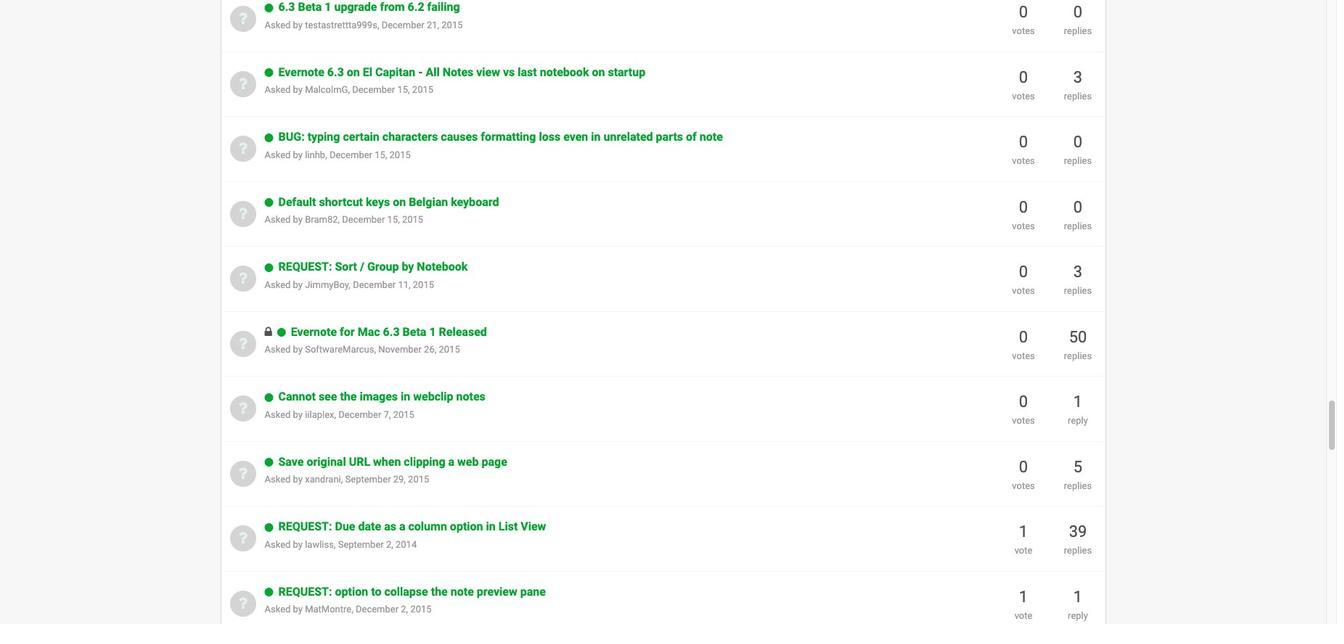 Task type: describe. For each thing, give the bounding box(es) containing it.
vote for 1
[[1015, 611, 1033, 622]]

for
[[340, 325, 355, 339]]

request: sort / group by notebook
[[279, 260, 468, 274]]

cannot see the images in webclip notes link
[[279, 390, 486, 404]]

upgrade
[[334, 0, 377, 14]]

clipping
[[404, 455, 446, 469]]

, for date
[[334, 540, 336, 551]]

url
[[349, 455, 370, 469]]

malcolmg link
[[305, 85, 348, 95]]

default shortcut keys on belgian keyboard link
[[279, 195, 499, 209]]

causes
[[441, 130, 478, 144]]

2 horizontal spatial in
[[591, 130, 601, 144]]

1 horizontal spatial 6.3
[[327, 65, 344, 79]]

replies for save original url when clipping a web page
[[1065, 481, 1092, 492]]

evernote 6.3 on el capitan - all notes view vs last notebook on startup link
[[279, 65, 646, 79]]

default shortcut keys on belgian keyboard
[[279, 195, 499, 209]]

reply for 1
[[1068, 611, 1089, 622]]

lawliss
[[305, 540, 334, 551]]

vs
[[503, 65, 515, 79]]

1 vote for 1
[[1015, 588, 1033, 622]]

group
[[367, 260, 399, 274]]

loss
[[539, 130, 561, 144]]

go to first unread post image for cannot see the images in webclip notes
[[265, 393, 273, 403]]

6.2
[[408, 0, 425, 14]]

by for 6.3 beta 1 upgrade from 6.2 failing
[[293, 20, 303, 30]]

2015 for clipping
[[408, 475, 429, 486]]

notes
[[443, 65, 474, 79]]

go to first unread post image for bug: typing certain characters causes formatting loss even in unrelated parts of note
[[265, 133, 273, 143]]

29,
[[393, 475, 406, 486]]

notebook
[[540, 65, 589, 79]]

50
[[1070, 328, 1088, 346]]

typing
[[308, 130, 340, 144]]

request: due date as a column option in list view link
[[279, 520, 546, 534]]

replies for default shortcut keys on belgian keyboard
[[1065, 221, 1092, 231]]

december for el
[[352, 85, 395, 95]]

pane
[[521, 585, 546, 599]]

list
[[499, 520, 518, 534]]

replies for request: due date as a column option in list view
[[1065, 546, 1092, 557]]

iilaplex link
[[305, 410, 334, 421]]

go to first unread post image for save original url when clipping a web page
[[265, 458, 273, 468]]

question image for 3
[[238, 271, 248, 287]]

/
[[360, 260, 365, 274]]

bug: typing certain characters causes formatting loss even in unrelated parts of note
[[279, 130, 723, 144]]

0 horizontal spatial beta
[[298, 0, 322, 14]]

reply for 0
[[1068, 416, 1089, 426]]

request: due date as a column option in list view
[[279, 520, 546, 534]]

bram82 link
[[305, 215, 338, 226]]

2 horizontal spatial on
[[592, 65, 605, 79]]

2 vertical spatial 6.3
[[383, 325, 400, 339]]

go to first unread post image for default shortcut keys on belgian keyboard
[[265, 198, 273, 208]]

capitan
[[375, 65, 416, 79]]

last
[[518, 65, 537, 79]]

date
[[358, 520, 381, 534]]

0 for asked by iilaplex , december 7, 2015
[[1020, 393, 1029, 411]]

1 reply for 1
[[1068, 588, 1089, 622]]

from
[[380, 0, 405, 14]]

december for on
[[342, 215, 385, 226]]

asked by testastrettta999s , december 21, 2015
[[265, 20, 463, 30]]

0 for asked by jimmyboy , december 11, 2015
[[1020, 263, 1029, 281]]

iilaplex
[[305, 410, 334, 421]]

cannot
[[279, 390, 316, 404]]

malcolmg
[[305, 85, 348, 95]]

failing
[[427, 0, 460, 14]]

6 replies from the top
[[1065, 351, 1092, 361]]

0 horizontal spatial on
[[347, 65, 360, 79]]

question image for 0
[[238, 141, 248, 156]]

linhb
[[305, 150, 325, 161]]

december for characters
[[330, 150, 373, 161]]

even
[[564, 130, 589, 144]]

by for request: sort / group by notebook
[[293, 280, 303, 291]]

6 0 votes from the top
[[1013, 328, 1035, 361]]

3 replies for request: sort / group by notebook
[[1065, 263, 1092, 296]]

request: for 39
[[279, 520, 332, 534]]

xandrani link
[[305, 475, 341, 486]]

0 votes for default shortcut keys on belgian keyboard
[[1013, 198, 1035, 231]]

question image for request: due date as a column option in list view
[[238, 531, 248, 547]]

6 asked from the top
[[265, 345, 291, 356]]

asked by softwaremarcus , november 26, 2015
[[265, 345, 460, 356]]

asked for 6.3 beta 1 upgrade from 6.2 failing
[[265, 20, 291, 30]]

go to first unread post image for request: option to collapse the note preview pane
[[265, 588, 273, 598]]

0 horizontal spatial in
[[401, 390, 411, 404]]

, for the
[[334, 410, 336, 421]]

december for images
[[339, 410, 382, 421]]

, for keys
[[338, 215, 340, 226]]

15, for characters
[[375, 150, 387, 161]]

certain
[[343, 130, 380, 144]]

26,
[[424, 345, 437, 356]]

formatting
[[481, 130, 536, 144]]

0 replies for failing
[[1065, 3, 1092, 36]]

21,
[[427, 20, 439, 30]]

votes for bug: typing certain characters causes formatting loss even in unrelated parts of note
[[1013, 156, 1035, 166]]

2015 for the
[[411, 605, 432, 616]]

asked for default shortcut keys on belgian keyboard
[[265, 215, 291, 226]]

el
[[363, 65, 373, 79]]

default
[[279, 195, 316, 209]]

asked by xandrani , september 29, 2015
[[265, 475, 429, 486]]

original
[[307, 455, 346, 469]]

replies for evernote 6.3 on el capitan - all notes view vs last notebook on startup
[[1065, 91, 1092, 101]]

linhb link
[[305, 150, 325, 161]]

evernote for evernote 6.3 on el capitan - all notes view vs last notebook on startup
[[279, 65, 325, 79]]

december for group
[[353, 280, 396, 291]]

request: sort / group by notebook link
[[279, 260, 468, 274]]

, for to
[[352, 605, 354, 616]]

asked for cannot see the images in webclip notes
[[265, 410, 291, 421]]

by for request: due date as a column option in list view
[[293, 540, 303, 551]]

go to first unread post image for request: sort / group by notebook
[[265, 263, 273, 273]]

15, for on
[[388, 215, 400, 226]]

bug:
[[279, 130, 305, 144]]

released
[[439, 325, 487, 339]]

2 vertical spatial in
[[486, 520, 496, 534]]

mac
[[358, 325, 380, 339]]

go to first unread post image for request: due date as a column option in list view
[[265, 523, 273, 533]]

, for certain
[[325, 150, 327, 161]]

asked by bram82 , december 15, 2015
[[265, 215, 424, 226]]

by for default shortcut keys on belgian keyboard
[[293, 215, 303, 226]]

, for 1
[[378, 20, 379, 30]]

0 horizontal spatial 6.3
[[279, 0, 295, 14]]

asked for request: due date as a column option in list view
[[265, 540, 291, 551]]

go to first unread post image for 6.3 beta 1 upgrade from 6.2 failing
[[265, 3, 273, 13]]

matmontre link
[[305, 605, 352, 616]]

bram82
[[305, 215, 338, 226]]

3 for request: sort / group by notebook
[[1074, 263, 1083, 281]]

belgian
[[409, 195, 448, 209]]

0 votes for evernote 6.3 on el capitan - all notes view vs last notebook on startup
[[1013, 68, 1035, 101]]

collapse
[[385, 585, 428, 599]]

vote for 39
[[1015, 546, 1033, 557]]

images
[[360, 390, 398, 404]]

notes
[[456, 390, 486, 404]]

0 for asked by testastrettta999s , december 21, 2015
[[1020, 3, 1029, 21]]

2015 for belgian
[[402, 215, 424, 226]]

jimmyboy
[[305, 280, 349, 291]]

votes for 6.3 beta 1 upgrade from 6.2 failing
[[1013, 26, 1035, 36]]

by up the 11,
[[402, 260, 414, 274]]

0 replies for loss
[[1065, 133, 1092, 166]]

1 horizontal spatial note
[[700, 130, 723, 144]]

save
[[279, 455, 304, 469]]

matmontre
[[305, 605, 352, 616]]



Task type: locate. For each thing, give the bounding box(es) containing it.
0 vertical spatial vote
[[1015, 546, 1033, 557]]

evernote for mac 6.3 beta 1 released link
[[291, 325, 487, 339]]

3 question image from the top
[[238, 206, 248, 221]]

0 vertical spatial evernote
[[279, 65, 325, 79]]

replies for request: sort / group by notebook
[[1065, 286, 1092, 296]]

0 replies
[[1065, 3, 1092, 36], [1065, 133, 1092, 166], [1065, 198, 1092, 231]]

in right even
[[591, 130, 601, 144]]

0 for asked by bram82 , december 15, 2015
[[1020, 198, 1029, 216]]

asked for bug: typing certain characters causes formatting loss even in unrelated parts of note
[[265, 150, 291, 161]]

asked for request: option to collapse the note preview pane
[[265, 605, 291, 616]]

1 request: from the top
[[279, 260, 332, 274]]

0 vertical spatial a
[[449, 455, 455, 469]]

september down url
[[345, 475, 391, 486]]

2 vertical spatial 15,
[[388, 215, 400, 226]]

beta
[[298, 0, 322, 14], [403, 325, 427, 339]]

view
[[521, 520, 546, 534]]

2 0 votes from the top
[[1013, 68, 1035, 101]]

by left the malcolmg
[[293, 85, 303, 95]]

1 0 votes from the top
[[1013, 3, 1035, 36]]

asked for save original url when clipping a web page
[[265, 475, 291, 486]]

1 horizontal spatial option
[[450, 520, 483, 534]]

6.3
[[279, 0, 295, 14], [327, 65, 344, 79], [383, 325, 400, 339]]

0 horizontal spatial note
[[451, 585, 474, 599]]

2 1 reply from the top
[[1068, 588, 1089, 622]]

3 question image from the top
[[238, 401, 248, 417]]

3 go to first unread post image from the top
[[265, 133, 273, 143]]

to
[[371, 585, 382, 599]]

2 3 from the top
[[1074, 263, 1083, 281]]

by left linhb link
[[293, 150, 303, 161]]

a right as
[[399, 520, 406, 534]]

unrelated
[[604, 130, 653, 144]]

asked down bug:
[[265, 150, 291, 161]]

shortcut
[[319, 195, 363, 209]]

8 replies from the top
[[1065, 546, 1092, 557]]

2015 right 21,
[[442, 20, 463, 30]]

0 vertical spatial note
[[700, 130, 723, 144]]

2 request: from the top
[[279, 520, 332, 534]]

december down images
[[339, 410, 382, 421]]

-
[[419, 65, 423, 79]]

4 votes from the top
[[1013, 221, 1035, 231]]

1 reply up 5 at the bottom
[[1068, 393, 1089, 426]]

asked left testastrettta999s
[[265, 20, 291, 30]]

in
[[591, 130, 601, 144], [401, 390, 411, 404], [486, 520, 496, 534]]

3 for evernote 6.3 on el capitan - all notes view vs last notebook on startup
[[1074, 68, 1083, 86]]

2015 for by
[[413, 280, 434, 291]]

0 vertical spatial reply
[[1068, 416, 1089, 426]]

december down certain
[[330, 150, 373, 161]]

39
[[1070, 523, 1088, 541]]

0 vertical spatial beta
[[298, 0, 322, 14]]

1 vote from the top
[[1015, 546, 1033, 557]]

1 vertical spatial september
[[338, 540, 384, 551]]

on left startup
[[592, 65, 605, 79]]

7 0 votes from the top
[[1013, 393, 1035, 426]]

asked by iilaplex , december 7, 2015
[[265, 410, 415, 421]]

1 3 replies from the top
[[1065, 68, 1092, 101]]

go to first unread post image for evernote 6.3 on el capitan - all notes view vs last notebook on startup
[[265, 68, 273, 78]]

by left the matmontre
[[293, 605, 303, 616]]

asked by jimmyboy , december 11, 2015
[[265, 280, 434, 291]]

0 vertical spatial in
[[591, 130, 601, 144]]

0 horizontal spatial option
[[335, 585, 368, 599]]

4 go to first unread post image from the top
[[265, 523, 273, 533]]

1 horizontal spatial in
[[486, 520, 496, 534]]

a left web at bottom left
[[449, 455, 455, 469]]

asked left the matmontre
[[265, 605, 291, 616]]

2 asked from the top
[[265, 85, 291, 95]]

1 reply
[[1068, 393, 1089, 426], [1068, 588, 1089, 622]]

2 vertical spatial request:
[[279, 585, 332, 599]]

replies for 6.3 beta 1 upgrade from 6.2 failing
[[1065, 26, 1092, 36]]

6.3 up malcolmg link at the left top
[[327, 65, 344, 79]]

question image for default shortcut keys on belgian keyboard
[[238, 206, 248, 221]]

as
[[384, 520, 397, 534]]

2015 down -
[[412, 85, 434, 95]]

15, down certain
[[375, 150, 387, 161]]

1 vertical spatial 0 replies
[[1065, 133, 1092, 166]]

by left testastrettta999s link
[[293, 20, 303, 30]]

4 asked from the top
[[265, 215, 291, 226]]

1 vertical spatial request:
[[279, 520, 332, 534]]

votes for evernote 6.3 on el capitan - all notes view vs last notebook on startup
[[1013, 91, 1035, 101]]

2 vote from the top
[[1015, 611, 1033, 622]]

request: for 3
[[279, 260, 332, 274]]

lawliss link
[[305, 540, 334, 551]]

1 asked from the top
[[265, 20, 291, 30]]

asked down save
[[265, 475, 291, 486]]

request: up jimmyboy link
[[279, 260, 332, 274]]

on
[[347, 65, 360, 79], [592, 65, 605, 79], [393, 195, 406, 209]]

request: option to collapse the note preview pane
[[279, 585, 546, 599]]

by for bug: typing certain characters causes formatting loss even in unrelated parts of note
[[293, 150, 303, 161]]

10 asked from the top
[[265, 605, 291, 616]]

0 vertical spatial 1 vote
[[1015, 523, 1033, 557]]

votes
[[1013, 26, 1035, 36], [1013, 91, 1035, 101], [1013, 156, 1035, 166], [1013, 221, 1035, 231], [1013, 286, 1035, 296], [1013, 351, 1035, 361], [1013, 416, 1035, 426], [1013, 481, 1035, 492]]

note right of
[[700, 130, 723, 144]]

request: up the lawliss
[[279, 520, 332, 534]]

option right column
[[450, 520, 483, 534]]

by down cannot
[[293, 410, 303, 421]]

asked down cannot
[[265, 410, 291, 421]]

1 reply for 0
[[1068, 393, 1089, 426]]

6.3 beta 1 upgrade from 6.2 failing
[[279, 0, 460, 14]]

6.3 up november
[[383, 325, 400, 339]]

1 reply down 39 replies
[[1068, 588, 1089, 622]]

1 vertical spatial 1 vote
[[1015, 588, 1033, 622]]

2 3 replies from the top
[[1065, 263, 1092, 296]]

1 horizontal spatial a
[[449, 455, 455, 469]]

0 votes for save original url when clipping a web page
[[1013, 458, 1035, 492]]

parts
[[656, 130, 683, 144]]

save original url when clipping a web page
[[279, 455, 508, 469]]

,
[[378, 20, 379, 30], [348, 85, 350, 95], [325, 150, 327, 161], [338, 215, 340, 226], [349, 280, 351, 291], [374, 345, 376, 356], [334, 410, 336, 421], [341, 475, 343, 486], [334, 540, 336, 551], [352, 605, 354, 616]]

6 question image from the top
[[238, 596, 248, 612]]

1 vertical spatial 3
[[1074, 263, 1083, 281]]

asked by matmontre , december 2, 2015
[[265, 605, 432, 616]]

5
[[1074, 458, 1083, 476]]

0 vertical spatial 15,
[[398, 85, 410, 95]]

2, for 39
[[386, 540, 393, 551]]

2015 for in
[[393, 410, 415, 421]]

vote
[[1015, 546, 1033, 557], [1015, 611, 1033, 622]]

1 horizontal spatial on
[[393, 195, 406, 209]]

3 0 replies from the top
[[1065, 198, 1092, 231]]

3 0 votes from the top
[[1013, 133, 1035, 166]]

0 vertical spatial 0 replies
[[1065, 3, 1092, 36]]

by left softwaremarcus "link"
[[293, 345, 303, 356]]

save original url when clipping a web page link
[[279, 455, 508, 469]]

5 question image from the top
[[238, 531, 248, 547]]

votes for save original url when clipping a web page
[[1013, 481, 1035, 492]]

the up asked by iilaplex , december 7, 2015
[[340, 390, 357, 404]]

1 vertical spatial reply
[[1068, 611, 1089, 622]]

2015 for capitan
[[412, 85, 434, 95]]

15, down default shortcut keys on belgian keyboard "link"
[[388, 215, 400, 226]]

bug: typing certain characters causes formatting loss even in unrelated parts of note link
[[279, 130, 723, 144]]

november
[[379, 345, 422, 356]]

note left preview
[[451, 585, 474, 599]]

2 reply from the top
[[1068, 611, 1089, 622]]

asked by lawliss , september 2, 2014
[[265, 540, 417, 551]]

request: up the matmontre
[[279, 585, 332, 599]]

1 horizontal spatial 2,
[[401, 605, 408, 616]]

5 replies from the top
[[1065, 286, 1092, 296]]

2014
[[396, 540, 417, 551]]

2015 down characters
[[390, 150, 411, 161]]

0 horizontal spatial the
[[340, 390, 357, 404]]

0 for asked by xandrani , september 29, 2015
[[1020, 458, 1029, 476]]

1 vertical spatial a
[[399, 520, 406, 534]]

question image for 5
[[238, 466, 248, 482]]

all
[[426, 65, 440, 79]]

webclip
[[413, 390, 454, 404]]

the right collapse
[[431, 585, 448, 599]]

this topic is locked image
[[265, 326, 272, 338]]

1 vertical spatial 1 reply
[[1068, 588, 1089, 622]]

2,
[[386, 540, 393, 551], [401, 605, 408, 616]]

2, down collapse
[[401, 605, 408, 616]]

1 vertical spatial 2,
[[401, 605, 408, 616]]

december down el
[[352, 85, 395, 95]]

question image for request: option to collapse the note preview pane
[[238, 596, 248, 612]]

1 1 reply from the top
[[1068, 393, 1089, 426]]

0 vertical spatial 2,
[[386, 540, 393, 551]]

3 request: from the top
[[279, 585, 332, 599]]

evernote up softwaremarcus
[[291, 325, 337, 339]]

, for url
[[341, 475, 343, 486]]

1 vertical spatial beta
[[403, 325, 427, 339]]

september for 1
[[338, 540, 384, 551]]

1 vertical spatial option
[[335, 585, 368, 599]]

startup
[[608, 65, 646, 79]]

1 horizontal spatial beta
[[403, 325, 427, 339]]

3 asked from the top
[[265, 150, 291, 161]]

xandrani
[[305, 475, 341, 486]]

0 vertical spatial 1 reply
[[1068, 393, 1089, 426]]

evernote up the malcolmg
[[279, 65, 325, 79]]

asked by linhb , december 15, 2015
[[265, 150, 411, 161]]

2 0 replies from the top
[[1065, 133, 1092, 166]]

0 for asked by softwaremarcus , november 26, 2015
[[1020, 328, 1029, 346]]

1 0 replies from the top
[[1065, 3, 1092, 36]]

asked left the malcolmg
[[265, 85, 291, 95]]

december for upgrade
[[382, 20, 425, 30]]

8 votes from the top
[[1013, 481, 1035, 492]]

evernote for evernote for mac 6.3 beta 1 released
[[291, 325, 337, 339]]

by for evernote 6.3 on el capitan - all notes view vs last notebook on startup
[[293, 85, 303, 95]]

notebook
[[417, 260, 468, 274]]

8 0 votes from the top
[[1013, 458, 1035, 492]]

request:
[[279, 260, 332, 274], [279, 520, 332, 534], [279, 585, 332, 599]]

asked
[[265, 20, 291, 30], [265, 85, 291, 95], [265, 150, 291, 161], [265, 215, 291, 226], [265, 280, 291, 291], [265, 345, 291, 356], [265, 410, 291, 421], [265, 475, 291, 486], [265, 540, 291, 551], [265, 605, 291, 616]]

1 vertical spatial evernote
[[291, 325, 337, 339]]

preview
[[477, 585, 518, 599]]

asked down this topic is locked image
[[265, 345, 291, 356]]

1 go to first unread post image from the top
[[265, 3, 273, 13]]

1 horizontal spatial the
[[431, 585, 448, 599]]

2 question image from the top
[[238, 76, 248, 91]]

15,
[[398, 85, 410, 95], [375, 150, 387, 161], [388, 215, 400, 226]]

1 question image from the top
[[238, 11, 248, 26]]

beta up testastrettta999s
[[298, 0, 322, 14]]

0 vertical spatial request:
[[279, 260, 332, 274]]

4 question image from the top
[[238, 466, 248, 482]]

december down request: sort / group by notebook link in the left top of the page
[[353, 280, 396, 291]]

0 vertical spatial the
[[340, 390, 357, 404]]

0 votes for bug: typing certain characters causes formatting loss even in unrelated parts of note
[[1013, 133, 1035, 166]]

6 votes from the top
[[1013, 351, 1035, 361]]

of
[[686, 130, 697, 144]]

asked up this topic is locked image
[[265, 280, 291, 291]]

2015 down the request: option to collapse the note preview pane link
[[411, 605, 432, 616]]

question image for evernote 6.3 on el capitan - all notes view vs last notebook on startup
[[238, 76, 248, 91]]

2 replies from the top
[[1065, 91, 1092, 101]]

0 vertical spatial september
[[345, 475, 391, 486]]

3 votes from the top
[[1013, 156, 1035, 166]]

15, down capitan
[[398, 85, 410, 95]]

2 votes from the top
[[1013, 91, 1035, 101]]

2015
[[442, 20, 463, 30], [412, 85, 434, 95], [390, 150, 411, 161], [402, 215, 424, 226], [413, 280, 434, 291], [439, 345, 460, 356], [393, 410, 415, 421], [408, 475, 429, 486], [411, 605, 432, 616]]

on left el
[[347, 65, 360, 79]]

0 vertical spatial 3 replies
[[1065, 68, 1092, 101]]

in right images
[[401, 390, 411, 404]]

0 horizontal spatial 2,
[[386, 540, 393, 551]]

1 vertical spatial 6.3
[[327, 65, 344, 79]]

go to first unread post image
[[265, 198, 273, 208], [265, 263, 273, 273], [277, 328, 286, 338], [265, 393, 273, 403], [265, 458, 273, 468], [265, 588, 273, 598]]

in left list
[[486, 520, 496, 534]]

2015 right the 11,
[[413, 280, 434, 291]]

1 vertical spatial vote
[[1015, 611, 1033, 622]]

beta up november
[[403, 325, 427, 339]]

8 asked from the top
[[265, 475, 291, 486]]

0 votes
[[1013, 3, 1035, 36], [1013, 68, 1035, 101], [1013, 133, 1035, 166], [1013, 198, 1035, 231], [1013, 263, 1035, 296], [1013, 328, 1035, 361], [1013, 393, 1035, 426], [1013, 458, 1035, 492]]

0 vertical spatial 3
[[1074, 68, 1083, 86]]

0 for asked by malcolmg , december 15, 2015
[[1020, 68, 1029, 86]]

2 go to first unread post image from the top
[[265, 68, 273, 78]]

1 vote
[[1015, 523, 1033, 557], [1015, 588, 1033, 622]]

december down keys
[[342, 215, 385, 226]]

5 0 votes from the top
[[1013, 263, 1035, 296]]

3 replies from the top
[[1065, 156, 1092, 166]]

votes for default shortcut keys on belgian keyboard
[[1013, 221, 1035, 231]]

50 replies
[[1065, 328, 1092, 361]]

votes for cannot see the images in webclip notes
[[1013, 416, 1035, 426]]

question image
[[238, 11, 248, 26], [238, 76, 248, 91], [238, 206, 248, 221], [238, 336, 248, 352], [238, 531, 248, 547], [238, 596, 248, 612]]

2, for 1
[[401, 605, 408, 616]]

votes for request: sort / group by notebook
[[1013, 286, 1035, 296]]

december
[[382, 20, 425, 30], [352, 85, 395, 95], [330, 150, 373, 161], [342, 215, 385, 226], [353, 280, 396, 291], [339, 410, 382, 421], [356, 605, 399, 616]]

7,
[[384, 410, 391, 421]]

request: for 1
[[279, 585, 332, 599]]

2015 right 7,
[[393, 410, 415, 421]]

testastrettta999s link
[[305, 20, 378, 30]]

1 vertical spatial note
[[451, 585, 474, 599]]

september down date
[[338, 540, 384, 551]]

asked for request: sort / group by notebook
[[265, 280, 291, 291]]

1 3 from the top
[[1074, 68, 1083, 86]]

7 replies from the top
[[1065, 481, 1092, 492]]

4 0 votes from the top
[[1013, 198, 1035, 231]]

option
[[450, 520, 483, 534], [335, 585, 368, 599]]

evernote 6.3 on el capitan - all notes view vs last notebook on startup
[[279, 65, 646, 79]]

1 1 vote from the top
[[1015, 523, 1033, 557]]

page
[[482, 455, 508, 469]]

september for 0
[[345, 475, 391, 486]]

by for request: option to collapse the note preview pane
[[293, 605, 303, 616]]

december down to
[[356, 605, 399, 616]]

0 votes for cannot see the images in webclip notes
[[1013, 393, 1035, 426]]

1 vertical spatial 3 replies
[[1065, 263, 1092, 296]]

evernote
[[279, 65, 325, 79], [291, 325, 337, 339]]

testastrettta999s
[[305, 20, 378, 30]]

7 votes from the top
[[1013, 416, 1035, 426]]

5 votes from the top
[[1013, 286, 1035, 296]]

asked down the default
[[265, 215, 291, 226]]

0 votes for 6.3 beta 1 upgrade from 6.2 failing
[[1013, 3, 1035, 36]]

by for cannot see the images in webclip notes
[[293, 410, 303, 421]]

september
[[345, 475, 391, 486], [338, 540, 384, 551]]

, for /
[[349, 280, 351, 291]]

2, left 2014
[[386, 540, 393, 551]]

4 question image from the top
[[238, 336, 248, 352]]

keyboard
[[451, 195, 499, 209]]

cannot see the images in webclip notes
[[279, 390, 486, 404]]

on right keys
[[393, 195, 406, 209]]

7 asked from the top
[[265, 410, 291, 421]]

by left jimmyboy
[[293, 280, 303, 291]]

question image for 6.3 beta 1 upgrade from 6.2 failing
[[238, 11, 248, 26]]

2 question image from the top
[[238, 271, 248, 287]]

0
[[1020, 3, 1029, 21], [1074, 3, 1083, 21], [1020, 68, 1029, 86], [1020, 133, 1029, 151], [1074, 133, 1083, 151], [1020, 198, 1029, 216], [1074, 198, 1083, 216], [1020, 263, 1029, 281], [1020, 328, 1029, 346], [1020, 393, 1029, 411], [1020, 458, 1029, 476]]

1 vote for 39
[[1015, 523, 1033, 557]]

0 for asked by linhb , december 15, 2015
[[1020, 133, 1029, 151]]

1 vertical spatial in
[[401, 390, 411, 404]]

9 asked from the top
[[265, 540, 291, 551]]

1 replies from the top
[[1065, 26, 1092, 36]]

column
[[409, 520, 447, 534]]

web
[[458, 455, 479, 469]]

2015 for from
[[442, 20, 463, 30]]

, for on
[[348, 85, 350, 95]]

1 vertical spatial the
[[431, 585, 448, 599]]

2 1 vote from the top
[[1015, 588, 1033, 622]]

by for save original url when clipping a web page
[[293, 475, 303, 486]]

question image
[[238, 141, 248, 156], [238, 271, 248, 287], [238, 401, 248, 417], [238, 466, 248, 482]]

asked by malcolmg , december 15, 2015
[[265, 85, 434, 95]]

0 horizontal spatial a
[[399, 520, 406, 534]]

0 vertical spatial option
[[450, 520, 483, 534]]

view
[[477, 65, 500, 79]]

2015 down clipping in the bottom left of the page
[[408, 475, 429, 486]]

0 votes for request: sort / group by notebook
[[1013, 263, 1035, 296]]

question image for 1
[[238, 401, 248, 417]]

1 reply from the top
[[1068, 416, 1089, 426]]

asked for evernote 6.3 on el capitan - all notes view vs last notebook on startup
[[265, 85, 291, 95]]

due
[[335, 520, 356, 534]]

2 vertical spatial 0 replies
[[1065, 198, 1092, 231]]

3 replies for evernote 6.3 on el capitan - all notes view vs last notebook on startup
[[1065, 68, 1092, 101]]

2015 for causes
[[390, 150, 411, 161]]

1 votes from the top
[[1013, 26, 1035, 36]]

4 replies from the top
[[1065, 221, 1092, 231]]

2 horizontal spatial 6.3
[[383, 325, 400, 339]]

1 question image from the top
[[238, 141, 248, 156]]

replies for bug: typing certain characters causes formatting loss even in unrelated parts of note
[[1065, 156, 1092, 166]]

go to first unread post image
[[265, 3, 273, 13], [265, 68, 273, 78], [265, 133, 273, 143], [265, 523, 273, 533]]

option up 'asked by matmontre , december 2, 2015'
[[335, 585, 368, 599]]

0 vertical spatial 6.3
[[279, 0, 295, 14]]

6.3 beta 1 upgrade from 6.2 failing link
[[279, 0, 460, 14]]

by left lawliss link
[[293, 540, 303, 551]]

2015 right 26,
[[439, 345, 460, 356]]

by down the default
[[293, 215, 303, 226]]

1 vertical spatial 15,
[[375, 150, 387, 161]]

2015 down belgian
[[402, 215, 424, 226]]

december down from
[[382, 20, 425, 30]]

by down save
[[293, 475, 303, 486]]

5 asked from the top
[[265, 280, 291, 291]]

6.3 left upgrade at the left of page
[[279, 0, 295, 14]]

asked left lawliss link
[[265, 540, 291, 551]]



Task type: vqa. For each thing, say whether or not it's contained in the screenshot.


